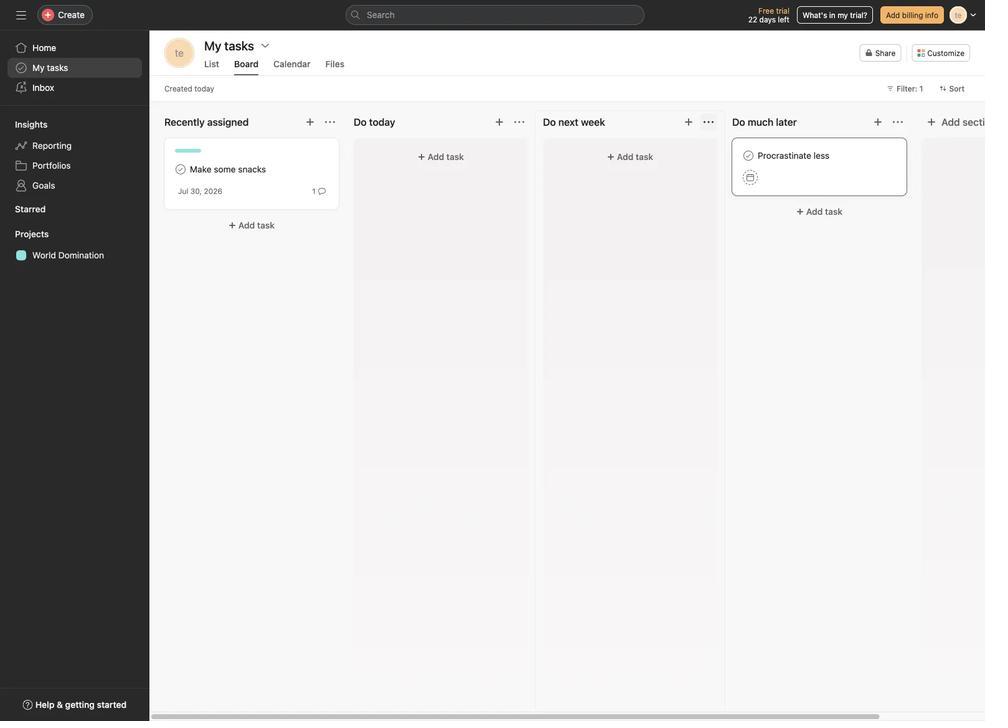 Task type: describe. For each thing, give the bounding box(es) containing it.
add sectio
[[942, 116, 986, 128]]

share
[[876, 49, 896, 57]]

&
[[57, 700, 63, 710]]

calendar link
[[274, 59, 311, 75]]

my
[[838, 11, 849, 19]]

some
[[214, 164, 236, 174]]

portfolios link
[[7, 156, 142, 176]]

share button
[[860, 44, 902, 62]]

list link
[[204, 59, 219, 75]]

projects button
[[0, 228, 49, 241]]

what's
[[803, 11, 828, 19]]

my
[[32, 63, 45, 73]]

home link
[[7, 38, 142, 58]]

filter:
[[897, 84, 918, 93]]

search
[[367, 10, 395, 20]]

info
[[926, 11, 939, 19]]

jul
[[178, 187, 189, 196]]

world domination
[[32, 250, 104, 260]]

do much later
[[733, 116, 798, 128]]

1 inside dropdown button
[[920, 84, 924, 93]]

1 horizontal spatial completed checkbox
[[742, 148, 757, 163]]

next week
[[559, 116, 606, 128]]

add task image for do much later
[[874, 117, 884, 127]]

insights
[[15, 119, 48, 130]]

do next week
[[543, 116, 606, 128]]

days
[[760, 15, 776, 24]]

filter: 1 button
[[882, 80, 929, 97]]

calendar
[[274, 59, 311, 69]]

goals
[[32, 180, 55, 191]]

my tasks link
[[7, 58, 142, 78]]

customize button
[[912, 44, 971, 62]]

do today
[[354, 116, 396, 128]]

board link
[[234, 59, 259, 75]]

help & getting started button
[[15, 694, 135, 717]]

add task image for recently assigned
[[305, 117, 315, 127]]

starred
[[15, 204, 46, 214]]

1 button
[[310, 185, 328, 198]]

hide sidebar image
[[16, 10, 26, 20]]

started
[[97, 700, 127, 710]]

much later
[[748, 116, 798, 128]]

files
[[326, 59, 345, 69]]

inbox link
[[7, 78, 142, 98]]

customize
[[928, 49, 965, 57]]

search button
[[346, 5, 645, 25]]

what's in my trial? button
[[798, 6, 874, 24]]

getting
[[65, 700, 95, 710]]

help & getting started
[[35, 700, 127, 710]]

starred button
[[0, 203, 46, 216]]

snacks
[[238, 164, 266, 174]]



Task type: locate. For each thing, give the bounding box(es) containing it.
0 horizontal spatial 1
[[312, 187, 316, 196]]

1 add task image from the left
[[305, 117, 315, 127]]

0 vertical spatial 1
[[920, 84, 924, 93]]

files link
[[326, 59, 345, 75]]

reporting
[[32, 141, 72, 151]]

1 vertical spatial 1
[[312, 187, 316, 196]]

show options image
[[261, 41, 271, 50]]

te button
[[165, 38, 194, 68]]

projects
[[15, 229, 49, 239]]

make some snacks
[[190, 164, 266, 174]]

more section actions image left do much later at the right top of the page
[[704, 117, 714, 127]]

domination
[[58, 250, 104, 260]]

completed checkbox down do much later at the right top of the page
[[742, 148, 757, 163]]

today
[[195, 84, 214, 93]]

board
[[234, 59, 259, 69]]

0 horizontal spatial add task image
[[495, 117, 505, 127]]

1 do from the left
[[543, 116, 556, 128]]

more section actions image left do next week
[[515, 117, 525, 127]]

more section actions image
[[325, 117, 335, 127], [515, 117, 525, 127], [704, 117, 714, 127], [894, 117, 904, 127]]

3 more section actions image from the left
[[704, 117, 714, 127]]

22
[[749, 15, 758, 24]]

2 add task image from the left
[[874, 117, 884, 127]]

add task image for do today
[[495, 117, 505, 127]]

1 horizontal spatial do
[[733, 116, 746, 128]]

2 do from the left
[[733, 116, 746, 128]]

insights button
[[0, 118, 48, 131]]

1 horizontal spatial 1
[[920, 84, 924, 93]]

list
[[204, 59, 219, 69]]

goals link
[[7, 176, 142, 196]]

add inside add sectio button
[[942, 116, 961, 128]]

more section actions image for do next week
[[704, 117, 714, 127]]

add task
[[428, 152, 464, 162], [617, 152, 654, 162], [807, 207, 843, 217], [239, 220, 275, 231]]

do
[[543, 116, 556, 128], [733, 116, 746, 128]]

more section actions image left do today
[[325, 117, 335, 127]]

tasks
[[47, 63, 68, 73]]

created
[[165, 84, 193, 93]]

Write a task name text field
[[743, 149, 897, 163]]

te
[[175, 47, 184, 59]]

free trial 22 days left
[[749, 6, 790, 24]]

completed image
[[742, 148, 757, 163], [173, 162, 188, 177]]

completed image left make
[[173, 162, 188, 177]]

sort
[[950, 84, 965, 93]]

0 horizontal spatial add task image
[[305, 117, 315, 127]]

add
[[887, 11, 901, 19], [942, 116, 961, 128], [428, 152, 445, 162], [617, 152, 634, 162], [807, 207, 823, 217], [239, 220, 255, 231]]

do for do next week
[[543, 116, 556, 128]]

what's in my trial?
[[803, 11, 868, 19]]

task
[[447, 152, 464, 162], [636, 152, 654, 162], [826, 207, 843, 217], [257, 220, 275, 231]]

add task image
[[495, 117, 505, 127], [874, 117, 884, 127]]

reporting link
[[7, 136, 142, 156]]

do left next week
[[543, 116, 556, 128]]

in
[[830, 11, 836, 19]]

world domination link
[[7, 246, 142, 265]]

jul 30, 2026
[[178, 187, 223, 196]]

insights element
[[0, 113, 150, 198]]

2026
[[204, 187, 223, 196]]

trial?
[[851, 11, 868, 19]]

more section actions image for do today
[[515, 117, 525, 127]]

add task button
[[361, 146, 521, 168], [551, 146, 710, 168], [733, 201, 907, 223], [165, 214, 339, 237]]

recently assigned
[[165, 116, 249, 128]]

1 more section actions image from the left
[[325, 117, 335, 127]]

2 more section actions image from the left
[[515, 117, 525, 127]]

billing
[[903, 11, 924, 19]]

2 add task image from the left
[[684, 117, 694, 127]]

1 horizontal spatial completed image
[[742, 148, 757, 163]]

create button
[[37, 5, 93, 25]]

add task image for do next week
[[684, 117, 694, 127]]

global element
[[0, 31, 150, 105]]

add billing info button
[[881, 6, 945, 24]]

my tasks
[[204, 38, 254, 53]]

sectio
[[963, 116, 986, 128]]

portfolios
[[32, 160, 71, 171]]

more section actions image down filter: 1 dropdown button
[[894, 117, 904, 127]]

do for do much later
[[733, 116, 746, 128]]

30,
[[191, 187, 202, 196]]

jul 30, 2026 button
[[178, 187, 223, 196]]

0 horizontal spatial completed image
[[173, 162, 188, 177]]

help
[[35, 700, 54, 710]]

created today
[[165, 84, 214, 93]]

left
[[779, 15, 790, 24]]

more section actions image for do much later
[[894, 117, 904, 127]]

make
[[190, 164, 212, 174]]

search list box
[[346, 5, 645, 25]]

free
[[759, 6, 775, 15]]

add billing info
[[887, 11, 939, 19]]

do left "much later"
[[733, 116, 746, 128]]

1 add task image from the left
[[495, 117, 505, 127]]

home
[[32, 43, 56, 53]]

completed image down do much later at the right top of the page
[[742, 148, 757, 163]]

create
[[58, 10, 85, 20]]

my tasks
[[32, 63, 68, 73]]

1 horizontal spatial add task image
[[874, 117, 884, 127]]

world
[[32, 250, 56, 260]]

1
[[920, 84, 924, 93], [312, 187, 316, 196]]

trial
[[777, 6, 790, 15]]

filter: 1
[[897, 84, 924, 93]]

1 horizontal spatial add task image
[[684, 117, 694, 127]]

more section actions image for recently assigned
[[325, 117, 335, 127]]

add sectio button
[[922, 111, 986, 133]]

0 horizontal spatial completed checkbox
[[173, 162, 188, 177]]

completed checkbox left make
[[173, 162, 188, 177]]

add task image
[[305, 117, 315, 127], [684, 117, 694, 127]]

0 horizontal spatial do
[[543, 116, 556, 128]]

projects element
[[0, 223, 150, 268]]

4 more section actions image from the left
[[894, 117, 904, 127]]

Completed checkbox
[[742, 148, 757, 163], [173, 162, 188, 177]]

sort button
[[934, 80, 971, 97]]

add inside the add billing info button
[[887, 11, 901, 19]]

1 inside "button"
[[312, 187, 316, 196]]

inbox
[[32, 83, 54, 93]]



Task type: vqa. For each thing, say whether or not it's contained in the screenshot.
Hide sidebar Icon
yes



